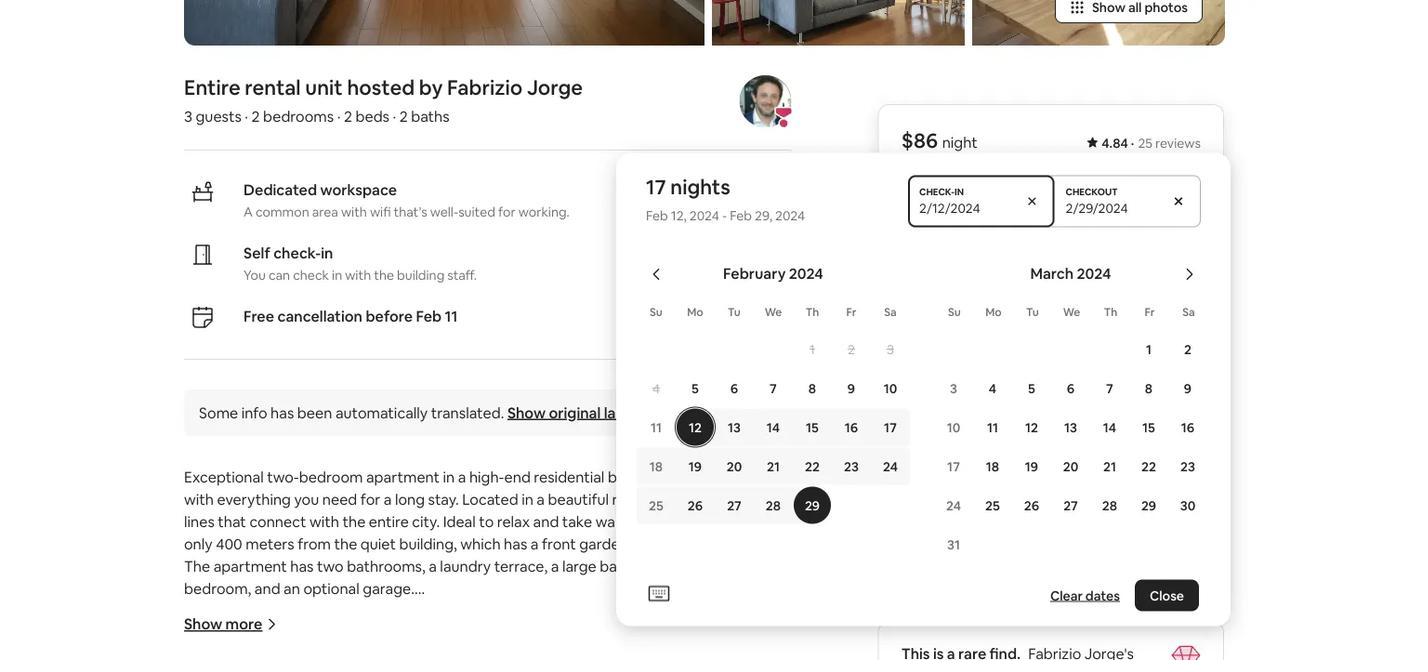 Task type: locate. For each thing, give the bounding box(es) containing it.
5 button up discount
[[1012, 370, 1051, 407]]

20
[[727, 458, 742, 475], [1063, 458, 1079, 475]]

0 horizontal spatial 10 button
[[871, 370, 910, 407]]

1 13 from the left
[[728, 419, 741, 436]]

27 button
[[715, 487, 754, 524], [1051, 487, 1090, 524]]

0 horizontal spatial 25
[[649, 497, 664, 514]]

28 button
[[754, 487, 793, 524], [1090, 487, 1129, 524]]

1 for march 2024
[[1146, 341, 1152, 357]]

meters
[[246, 535, 294, 554]]

1 1 button from the left
[[793, 330, 832, 368]]

1 20 button from the left
[[715, 448, 754, 485]]

0 horizontal spatial su
[[650, 304, 663, 319]]

0 horizontal spatial 12
[[689, 419, 702, 436]]

9 up the $72
[[1184, 380, 1192, 396]]

in right the check at the top of the page
[[332, 267, 342, 284]]

28 down new
[[766, 497, 781, 514]]

12 button up everything
[[676, 409, 715, 446]]

2 13 button from the left
[[1051, 409, 1090, 446]]

has
[[271, 403, 294, 423], [504, 535, 527, 554], [290, 557, 314, 576]]

1 horizontal spatial 7
[[1106, 380, 1114, 396]]

1 horizontal spatial we
[[1063, 304, 1080, 319]]

0 horizontal spatial 17 button
[[871, 409, 910, 446]]

0 horizontal spatial 14 button
[[754, 409, 793, 446]]

2 1 from the left
[[1146, 341, 1152, 357]]

14 button up new
[[754, 409, 793, 446]]

working.
[[519, 204, 570, 221]]

23
[[844, 458, 859, 475], [1181, 458, 1195, 475]]

2 27 button from the left
[[1051, 487, 1090, 524]]

10 down "$91 x 17 nights" button
[[947, 419, 961, 436]]

1 18 from the left
[[650, 458, 663, 475]]

1 fr from the left
[[846, 304, 857, 319]]

26 right service
[[1024, 497, 1039, 514]]

reserve button
[[901, 294, 1201, 339]]

24 down cleaning fee
[[946, 497, 961, 514]]

trees.
[[702, 535, 741, 554]]

29 button
[[793, 487, 832, 524], [1129, 487, 1169, 524]]

25 button
[[637, 487, 676, 524], [973, 487, 1012, 524]]

0 horizontal spatial 7 button
[[754, 370, 793, 407]]

$219
[[1169, 493, 1201, 512]]

exceptional two-bedroom apartment in a high-end residential building. everything is new with everything you need for a long stay. located in a beautiful residential area, with bus lines that connect with the entire city. ideal to relax and take walks along the coast that is only 400 meters from the quiet building, which has a front garden with large trees. the apartment has two bathrooms, a laundry terrace, a large balcony in the main bedroom, and an optional garage.
[[184, 468, 791, 598]]

large down the "front"
[[562, 557, 597, 576]]

with inside dedicated workspace a common area with wifi that's well-suited for working.
[[341, 204, 367, 221]]

21 button left $80
[[1090, 448, 1129, 485]]

1 horizontal spatial 20
[[1063, 458, 1079, 475]]

28 left $219
[[1102, 497, 1118, 514]]

2 16 button from the left
[[1169, 409, 1208, 446]]

1 horizontal spatial 22 button
[[1129, 448, 1169, 485]]

26 button right service
[[1012, 487, 1051, 524]]

3 for top 3 button
[[887, 341, 894, 357]]

fabrizio jorge
[[447, 74, 583, 101]]

7 left $1,541
[[1106, 380, 1114, 396]]

fabrizio jorge is a superhost. learn more about fabrizio jorge. image
[[739, 76, 791, 128], [739, 76, 791, 128]]

a
[[244, 204, 253, 221]]

bedroom,
[[184, 579, 251, 598]]

the up two
[[334, 535, 357, 554]]

4 button right original on the bottom left
[[637, 370, 676, 407]]

residential up beautiful
[[534, 468, 605, 487]]

21 left $80
[[1103, 458, 1116, 475]]

7 button left $1,541
[[1090, 370, 1129, 407]]

connect
[[250, 512, 306, 531]]

main
[[698, 557, 731, 576]]

1 horizontal spatial 13
[[1064, 419, 1077, 436]]

1 button for february 2024
[[793, 330, 832, 368]]

apartment down meters
[[213, 557, 287, 576]]

28 button left $219
[[1090, 487, 1129, 524]]

9 button
[[832, 370, 871, 407], [1169, 370, 1208, 407]]

0 horizontal spatial 3
[[184, 107, 192, 126]]

can
[[269, 267, 290, 284]]

with up from
[[310, 512, 339, 531]]

0 horizontal spatial is
[[746, 468, 756, 487]]

1 vertical spatial for
[[361, 490, 380, 509]]

5 button right language
[[676, 370, 715, 407]]

1 horizontal spatial 4 button
[[973, 370, 1012, 407]]

1 horizontal spatial 3 button
[[934, 370, 973, 407]]

19 button up area,
[[676, 448, 715, 485]]

1 vertical spatial nights
[[957, 392, 999, 411]]

1 9 from the left
[[848, 380, 855, 396]]

stay
[[955, 426, 983, 445]]

16 down $1,541
[[1181, 419, 1195, 436]]

clear dates button
[[1043, 580, 1128, 611]]

0 horizontal spatial fr
[[846, 304, 857, 319]]

1 horizontal spatial 11
[[651, 419, 662, 436]]

23 down the $72
[[1181, 458, 1195, 475]]

for up entire
[[361, 490, 380, 509]]

0 horizontal spatial 1 button
[[793, 330, 832, 368]]

21 button
[[754, 448, 793, 485], [1090, 448, 1129, 485]]

15 for 2nd 15 button
[[1143, 419, 1155, 436]]

19 button
[[676, 448, 715, 485], [1012, 448, 1051, 485]]

1 horizontal spatial 1
[[1146, 341, 1152, 357]]

building.
[[608, 468, 666, 487]]

2 21 from the left
[[1103, 458, 1116, 475]]

4.84 · 25 reviews
[[1102, 135, 1201, 152]]

0 vertical spatial 24
[[883, 458, 898, 475]]

22 button
[[793, 448, 832, 485], [1129, 448, 1169, 485]]

1 5 from the left
[[692, 380, 699, 396]]

0 horizontal spatial th
[[806, 304, 819, 319]]

1 sa from the left
[[884, 304, 897, 319]]

1 horizontal spatial -
[[1170, 426, 1176, 445]]

two-
[[267, 468, 299, 487]]

march 2024
[[1030, 264, 1111, 283]]

22 button right new
[[793, 448, 832, 485]]

10
[[884, 380, 897, 396], [947, 419, 961, 436]]

9 button left $91
[[832, 370, 871, 407]]

2 18 button from the left
[[973, 448, 1012, 485]]

11 right stay
[[987, 419, 998, 436]]

with down workspace
[[341, 204, 367, 221]]

27 right area,
[[727, 497, 742, 514]]

21 for first 21 button from the left
[[767, 458, 780, 475]]

4 button up weekly stay discount
[[973, 370, 1012, 407]]

2 8 button from the left
[[1129, 370, 1169, 407]]

18 button up along
[[637, 448, 676, 485]]

15 for 1st 15 button
[[806, 419, 819, 436]]

21
[[767, 458, 780, 475], [1103, 458, 1116, 475]]

0 horizontal spatial 22
[[805, 458, 820, 475]]

0 horizontal spatial 24
[[883, 458, 898, 475]]

0 horizontal spatial feb
[[416, 307, 442, 326]]

large down along
[[664, 535, 699, 554]]

1 horizontal spatial 6
[[1067, 380, 1075, 396]]

16 left weekly
[[845, 419, 858, 436]]

6 for 2nd 6 button
[[1067, 380, 1075, 396]]

2 4 from the left
[[989, 380, 997, 396]]

0 horizontal spatial 13 button
[[715, 409, 754, 446]]

18 left everything
[[650, 458, 663, 475]]

1 vertical spatial 3
[[887, 341, 894, 357]]

1 7 from the left
[[770, 380, 777, 396]]

1 horizontal spatial 14
[[1103, 419, 1117, 436]]

1 horizontal spatial 23
[[1181, 458, 1195, 475]]

bedroom
[[299, 468, 363, 487]]

we down february 2024
[[765, 304, 782, 319]]

2 1 button from the left
[[1129, 330, 1169, 368]]

18 button
[[637, 448, 676, 485], [973, 448, 1012, 485]]

-$72
[[1170, 426, 1201, 445]]

with inside self check-in you can check in with the building staff.
[[345, 267, 371, 284]]

0 horizontal spatial 28 button
[[754, 487, 793, 524]]

30
[[1180, 497, 1196, 514]]

suited
[[458, 204, 495, 221]]

22 left $80
[[1142, 458, 1156, 475]]

airbnb
[[901, 493, 948, 512]]

0 horizontal spatial 16
[[845, 419, 858, 436]]

2 25 button from the left
[[973, 487, 1012, 524]]

25 button up 31 button
[[973, 487, 1012, 524]]

1 horizontal spatial 28
[[1102, 497, 1118, 514]]

2 horizontal spatial feb
[[730, 207, 752, 224]]

1 12 from the left
[[689, 419, 702, 436]]

0 vertical spatial 17 button
[[871, 409, 910, 446]]

0 vertical spatial show
[[507, 403, 546, 423]]

take
[[562, 512, 592, 531]]

th down 'march 2024'
[[1104, 304, 1118, 319]]

24 button down weekly
[[871, 448, 910, 485]]

1 7 button from the left
[[754, 370, 793, 407]]

9
[[848, 380, 855, 396], [1184, 380, 1192, 396]]

$86 night
[[901, 127, 978, 154]]

1 horizontal spatial 10
[[947, 419, 961, 436]]

feb right before
[[416, 307, 442, 326]]

building
[[397, 267, 445, 284]]

0 horizontal spatial we
[[765, 304, 782, 319]]

2 22 button from the left
[[1129, 448, 1169, 485]]

1 6 button from the left
[[715, 370, 754, 407]]

11 for 2nd 11 button from left
[[987, 419, 998, 436]]

20 button
[[715, 448, 754, 485], [1051, 448, 1090, 485]]

0 horizontal spatial tu
[[728, 304, 741, 319]]

0 horizontal spatial 6
[[731, 380, 738, 396]]

1 horizontal spatial show
[[507, 403, 546, 423]]

2 28 from the left
[[1102, 497, 1118, 514]]

2 18 from the left
[[986, 458, 999, 475]]

1 vertical spatial fee
[[1003, 493, 1026, 512]]

25 button right walks
[[637, 487, 676, 524]]

2 9 from the left
[[1184, 380, 1192, 396]]

1 18 button from the left
[[637, 448, 676, 485]]

show down "bedroom,"
[[184, 615, 222, 634]]

28
[[766, 497, 781, 514], [1102, 497, 1118, 514]]

5 up everything
[[692, 380, 699, 396]]

1 horizontal spatial for
[[498, 204, 516, 221]]

1 horizontal spatial large
[[664, 535, 699, 554]]

2024
[[690, 207, 719, 224], [775, 207, 805, 224], [789, 264, 824, 283], [1077, 264, 1111, 283]]

tu down february
[[728, 304, 741, 319]]

9 for first 9 button from the right
[[1184, 380, 1192, 396]]

0 vertical spatial fee
[[965, 459, 987, 478]]

february
[[723, 264, 786, 283]]

entire
[[369, 512, 409, 531]]

2 5 from the left
[[1028, 380, 1035, 396]]

1 horizontal spatial 9
[[1184, 380, 1192, 396]]

for
[[498, 204, 516, 221], [361, 490, 380, 509]]

is left new
[[746, 468, 756, 487]]

1 2 button from the left
[[832, 330, 871, 368]]

2/29/2024
[[1063, 199, 1125, 216]]

24 for the topmost the 24 button
[[883, 458, 898, 475]]

2 button for march 2024
[[1169, 330, 1208, 368]]

0 horizontal spatial 8 button
[[793, 370, 832, 407]]

0 horizontal spatial 10
[[884, 380, 897, 396]]

feb left 29,
[[730, 207, 752, 224]]

1 horizontal spatial 5 button
[[1012, 370, 1051, 407]]

22 for second 22 'button'
[[1142, 458, 1156, 475]]

with down along
[[631, 535, 661, 554]]

23 button down the $72
[[1169, 448, 1208, 485]]

0 horizontal spatial residential
[[534, 468, 605, 487]]

1 horizontal spatial 13 button
[[1051, 409, 1090, 446]]

entire rental unit hosted by fabrizio jorge 3 guests · 2 bedrooms · 2 beds · 2 baths
[[184, 74, 583, 126]]

$1,541
[[1160, 392, 1201, 411]]

6 button
[[715, 370, 754, 407], [1051, 370, 1090, 407]]

0 horizontal spatial 29
[[805, 497, 820, 514]]

fee right service
[[1003, 493, 1026, 512]]

we down 'march 2024'
[[1063, 304, 1080, 319]]

1 horizontal spatial 19
[[1025, 458, 1039, 475]]

2 6 from the left
[[1067, 380, 1075, 396]]

26
[[688, 497, 703, 514], [1024, 497, 1039, 514]]

1 horizontal spatial 17 button
[[934, 448, 973, 485]]

building,
[[399, 535, 457, 554]]

1 horizontal spatial 14 button
[[1090, 409, 1129, 446]]

26 down everything
[[688, 497, 703, 514]]

2 9 button from the left
[[1169, 370, 1208, 407]]

1 4 from the left
[[653, 380, 660, 396]]

- left 29,
[[722, 207, 727, 224]]

1 14 from the left
[[767, 419, 780, 436]]

0 vertical spatial and
[[533, 512, 559, 531]]

0 horizontal spatial 26 button
[[676, 487, 715, 524]]

19 for first the '19' button
[[689, 458, 702, 475]]

0 horizontal spatial 2 button
[[832, 330, 871, 368]]

1 horizontal spatial 21
[[1103, 458, 1116, 475]]

5 up discount
[[1028, 380, 1035, 396]]

0 horizontal spatial 3 button
[[871, 330, 910, 368]]

13 right discount
[[1064, 419, 1077, 436]]

1 horizontal spatial fee
[[1003, 493, 1026, 512]]

0 horizontal spatial 16 button
[[832, 409, 871, 446]]

1 vertical spatial 24 button
[[934, 487, 973, 524]]

tu
[[728, 304, 741, 319], [1026, 304, 1039, 319]]

0 horizontal spatial 27
[[727, 497, 742, 514]]

garden
[[579, 535, 628, 554]]

1 horizontal spatial 16
[[1181, 419, 1195, 436]]

$72
[[1176, 426, 1201, 445]]

23 right new
[[844, 458, 859, 475]]

2 fr from the left
[[1145, 304, 1155, 319]]

3 for the bottommost 3 button
[[950, 380, 957, 396]]

1 15 from the left
[[806, 419, 819, 436]]

that down bus
[[745, 512, 774, 531]]

6 for 1st 6 button from the left
[[731, 380, 738, 396]]

3 button
[[871, 330, 910, 368], [934, 370, 973, 407]]

apartment up long
[[366, 468, 440, 487]]

1 button up $1,541
[[1129, 330, 1169, 368]]

13 for 2nd 13 button
[[1064, 419, 1077, 436]]

1 14 button from the left
[[754, 409, 793, 446]]

16 button up $80
[[1169, 409, 1208, 446]]

0 horizontal spatial -
[[722, 207, 727, 224]]

for inside exceptional two-bedroom apartment in a high-end residential building. everything is new with everything you need for a long stay. located in a beautiful residential area, with bus lines that connect with the entire city. ideal to relax and take walks along the coast that is only 400 meters from the quiet building, which has a front garden with large trees. the apartment has two bathrooms, a laundry terrace, a large balcony in the main bedroom, and an optional garage.
[[361, 490, 380, 509]]

0 horizontal spatial 4
[[653, 380, 660, 396]]

2 th from the left
[[1104, 304, 1118, 319]]

2 15 from the left
[[1143, 419, 1155, 436]]

25 for 1st the 25 button from the right
[[986, 497, 1000, 514]]

1 1 from the left
[[810, 341, 815, 357]]

1 28 from the left
[[766, 497, 781, 514]]

1 22 from the left
[[805, 458, 820, 475]]

14
[[767, 419, 780, 436], [1103, 419, 1117, 436]]

14 button left $1,541
[[1090, 409, 1129, 446]]

$91 x 17 nights button
[[901, 392, 999, 411]]

19 down discount
[[1025, 458, 1039, 475]]

1 horizontal spatial residential
[[612, 490, 683, 509]]

language
[[604, 403, 669, 423]]

the inside self check-in you can check in with the building staff.
[[374, 267, 394, 284]]

29
[[805, 497, 820, 514], [1141, 497, 1157, 514]]

1 horizontal spatial 28 button
[[1090, 487, 1129, 524]]

21 up bus
[[767, 458, 780, 475]]

0 horizontal spatial 14
[[767, 419, 780, 436]]

21 button up bus
[[754, 448, 793, 485]]

1 27 button from the left
[[715, 487, 754, 524]]

0 horizontal spatial 29 button
[[793, 487, 832, 524]]

1 vertical spatial 10
[[947, 419, 961, 436]]

15
[[806, 419, 819, 436], [1143, 419, 1155, 436]]

1 vertical spatial -
[[1170, 426, 1176, 445]]

the left "main"
[[672, 557, 695, 576]]

9 left $91
[[848, 380, 855, 396]]

2 22 from the left
[[1142, 458, 1156, 475]]

13 for first 13 button
[[728, 419, 741, 436]]

show left original on the bottom left
[[507, 403, 546, 423]]

1 horizontal spatial 22
[[1142, 458, 1156, 475]]

17 inside 17 nights feb 12, 2024 - feb 29, 2024
[[646, 174, 666, 200]]

1 vertical spatial 10 button
[[934, 409, 973, 446]]

1 horizontal spatial 27
[[1064, 497, 1078, 514]]

th
[[806, 304, 819, 319], [1104, 304, 1118, 319]]

nights up weekly stay discount
[[957, 392, 999, 411]]

7 button
[[754, 370, 793, 407], [1090, 370, 1129, 407]]

2 11 button from the left
[[973, 409, 1012, 446]]

13 button right discount
[[1051, 409, 1090, 446]]

0 horizontal spatial 20 button
[[715, 448, 754, 485]]

·
[[245, 107, 248, 126], [337, 107, 341, 126], [393, 107, 396, 126], [1131, 135, 1134, 152]]

0 horizontal spatial 9
[[848, 380, 855, 396]]

9 button up the $72
[[1169, 370, 1208, 407]]

cleaning fee
[[901, 459, 987, 478]]

0 horizontal spatial sa
[[884, 304, 897, 319]]

2 29 from the left
[[1141, 497, 1157, 514]]

· right beds on the left top of the page
[[393, 107, 396, 126]]

28 button right "coast"
[[754, 487, 793, 524]]

29 right bus
[[805, 497, 820, 514]]

1 21 from the left
[[767, 458, 780, 475]]

long
[[395, 490, 425, 509]]

in down end
[[522, 490, 533, 509]]

1 horizontal spatial 29
[[1141, 497, 1157, 514]]

1 horizontal spatial 7 button
[[1090, 370, 1129, 407]]

14 left -$72
[[1103, 419, 1117, 436]]

bright apartment close to the seafront image 5 image
[[972, 0, 1225, 46]]

1 6 from the left
[[731, 380, 738, 396]]

the left building
[[374, 267, 394, 284]]

2 7 from the left
[[1106, 380, 1114, 396]]

tu down march
[[1026, 304, 1039, 319]]

0 horizontal spatial 18
[[650, 458, 663, 475]]

1 22 button from the left
[[793, 448, 832, 485]]

garage.
[[363, 579, 415, 598]]

optional
[[303, 579, 360, 598]]

in
[[321, 244, 333, 263], [332, 267, 342, 284], [443, 468, 455, 487], [522, 490, 533, 509], [657, 557, 669, 576]]

5
[[692, 380, 699, 396], [1028, 380, 1035, 396]]

2 12 from the left
[[1025, 419, 1038, 436]]

airbnb service fee
[[901, 493, 1026, 512]]

1 horizontal spatial and
[[533, 512, 559, 531]]

1 23 button from the left
[[832, 448, 871, 485]]

0 vertical spatial 3
[[184, 107, 192, 126]]

1 horizontal spatial 9 button
[[1169, 370, 1208, 407]]

11 down staff.
[[445, 307, 458, 326]]

1 horizontal spatial 25
[[986, 497, 1000, 514]]

1 19 from the left
[[689, 458, 702, 475]]

has right the "info"
[[271, 403, 294, 423]]

0 vertical spatial is
[[746, 468, 756, 487]]

0 horizontal spatial 20
[[727, 458, 742, 475]]

some
[[199, 403, 238, 423]]

12 button right stay
[[1012, 409, 1051, 446]]

0 vertical spatial -
[[722, 207, 727, 224]]

- down $1,541
[[1170, 426, 1176, 445]]

1 that from the left
[[218, 512, 246, 531]]

14 up new
[[767, 419, 780, 436]]

11 up building.
[[651, 419, 662, 436]]

2 13 from the left
[[1064, 419, 1077, 436]]

22 button left $80
[[1129, 448, 1169, 485]]

0 horizontal spatial 4 button
[[637, 370, 676, 407]]

nights
[[671, 174, 730, 200], [957, 392, 999, 411]]

2
[[252, 107, 260, 126], [344, 107, 352, 126], [399, 107, 408, 126], [848, 341, 855, 357], [1184, 341, 1192, 357]]

4 button
[[637, 370, 676, 407], [973, 370, 1012, 407]]

22 right new
[[805, 458, 820, 475]]

fee up service
[[965, 459, 987, 478]]

· down unit on the top left of page
[[337, 107, 341, 126]]

feb
[[646, 207, 668, 224], [730, 207, 752, 224], [416, 307, 442, 326]]

16 button
[[832, 409, 871, 446], [1169, 409, 1208, 446]]

9 for 2nd 9 button from the right
[[848, 380, 855, 396]]

7 up new
[[770, 380, 777, 396]]

1 button down february 2024
[[793, 330, 832, 368]]



Task type: describe. For each thing, give the bounding box(es) containing it.
show more
[[184, 615, 262, 634]]

0 vertical spatial 10 button
[[871, 370, 910, 407]]

1 horizontal spatial 24 button
[[934, 487, 973, 524]]

2/12/2024
[[913, 199, 973, 216]]

10 for the topmost 10 button
[[884, 380, 897, 396]]

1 13 button from the left
[[715, 409, 754, 446]]

1 27 from the left
[[727, 497, 742, 514]]

2 sa from the left
[[1183, 304, 1195, 319]]

x
[[928, 392, 936, 411]]

1 horizontal spatial nights
[[957, 392, 999, 411]]

1 button for march 2024
[[1129, 330, 1169, 368]]

new
[[759, 468, 788, 487]]

2 7 button from the left
[[1090, 370, 1129, 407]]

everything
[[669, 468, 742, 487]]

1 horizontal spatial feb
[[646, 207, 668, 224]]

1 for february 2024
[[810, 341, 815, 357]]

1 26 from the left
[[688, 497, 703, 514]]

25 for 1st the 25 button from the left
[[649, 497, 664, 514]]

check-
[[273, 244, 321, 263]]

0 vertical spatial 24 button
[[871, 448, 910, 485]]

area,
[[686, 490, 719, 509]]

end
[[504, 468, 531, 487]]

11 for first 11 button from left
[[651, 419, 662, 436]]

2 that from the left
[[745, 512, 774, 531]]

1 26 button from the left
[[676, 487, 715, 524]]

22 for second 22 'button' from the right
[[805, 458, 820, 475]]

2 20 from the left
[[1063, 458, 1079, 475]]

1 12 button from the left
[[676, 409, 715, 446]]

1 11 button from the left
[[637, 409, 676, 446]]

entire
[[184, 74, 240, 101]]

been
[[297, 403, 332, 423]]

0 horizontal spatial 11
[[445, 307, 458, 326]]

bedrooms
[[263, 107, 334, 126]]

1 23 from the left
[[844, 458, 859, 475]]

in up the check at the top of the page
[[321, 244, 333, 263]]

nights inside 17 nights feb 12, 2024 - feb 29, 2024
[[671, 174, 730, 200]]

2 tu from the left
[[1026, 304, 1039, 319]]

baths
[[411, 107, 450, 126]]

2 26 from the left
[[1024, 497, 1039, 514]]

· right 'guests'
[[245, 107, 248, 126]]

· right the 4.84 on the top of page
[[1131, 135, 1134, 152]]

2 23 from the left
[[1181, 458, 1195, 475]]

along
[[637, 512, 674, 531]]

2 29 button from the left
[[1129, 487, 1169, 524]]

1 vertical spatial has
[[504, 535, 527, 554]]

in right balcony
[[657, 557, 669, 576]]

1 20 from the left
[[727, 458, 742, 475]]

2 23 button from the left
[[1169, 448, 1208, 485]]

an
[[284, 579, 300, 598]]

the down need
[[343, 512, 366, 531]]

in up stay.
[[443, 468, 455, 487]]

staff.
[[447, 267, 477, 284]]

bus
[[756, 490, 780, 509]]

clear dates
[[1050, 587, 1120, 604]]

1 25 button from the left
[[637, 487, 676, 524]]

1 28 button from the left
[[754, 487, 793, 524]]

$91
[[901, 392, 925, 411]]

31
[[947, 536, 960, 553]]

show more button
[[184, 615, 277, 634]]

0 horizontal spatial large
[[562, 557, 597, 576]]

bright apartment close to the seafront image 1 image
[[184, 0, 705, 46]]

cancellation
[[277, 307, 363, 326]]

0 vertical spatial 3 button
[[871, 330, 910, 368]]

400
[[216, 535, 242, 554]]

a down the "front"
[[551, 557, 559, 576]]

3 inside entire rental unit hosted by fabrizio jorge 3 guests · 2 bedrooms · 2 beds · 2 baths
[[184, 107, 192, 126]]

2 27 from the left
[[1064, 497, 1078, 514]]

terrace,
[[494, 557, 548, 576]]

a left the high- at the left bottom
[[458, 468, 466, 487]]

high-
[[469, 468, 504, 487]]

by
[[419, 74, 443, 101]]

the
[[184, 557, 210, 576]]

quiet
[[361, 535, 396, 554]]

free
[[244, 307, 274, 326]]

reviews
[[1156, 135, 1201, 152]]

5 for first 5 button from left
[[692, 380, 699, 396]]

1 5 button from the left
[[676, 370, 715, 407]]

$80
[[1174, 459, 1201, 478]]

24 for the rightmost the 24 button
[[946, 497, 961, 514]]

well-
[[430, 204, 458, 221]]

the down area,
[[678, 512, 701, 531]]

21 for 1st 21 button from the right
[[1103, 458, 1116, 475]]

dates
[[1086, 587, 1120, 604]]

located
[[462, 490, 518, 509]]

1 8 button from the left
[[793, 370, 832, 407]]

1 we from the left
[[765, 304, 782, 319]]

2 vertical spatial has
[[290, 557, 314, 576]]

1 21 button from the left
[[754, 448, 793, 485]]

close button
[[1135, 580, 1199, 611]]

0 vertical spatial residential
[[534, 468, 605, 487]]

1 th from the left
[[806, 304, 819, 319]]

unit
[[305, 74, 343, 101]]

$91 x 17 nights
[[901, 392, 999, 411]]

1 16 button from the left
[[832, 409, 871, 446]]

with up lines
[[184, 490, 214, 509]]

2 26 button from the left
[[1012, 487, 1051, 524]]

you
[[244, 267, 266, 284]]

bright apartment close to the seafront image 3 image
[[712, 0, 965, 46]]

1 su from the left
[[650, 304, 663, 319]]

a down building, in the left of the page
[[429, 557, 437, 576]]

29,
[[755, 207, 773, 224]]

2 28 button from the left
[[1090, 487, 1129, 524]]

0 horizontal spatial apartment
[[213, 557, 287, 576]]

to
[[479, 512, 494, 531]]

lines
[[184, 512, 215, 531]]

1 vertical spatial and
[[255, 579, 280, 598]]

bathrooms,
[[347, 557, 426, 576]]

info
[[241, 403, 267, 423]]

for inside dedicated workspace a common area with wifi that's well-suited for working.
[[498, 204, 516, 221]]

2 8 from the left
[[1145, 380, 1153, 396]]

30 button
[[1169, 487, 1208, 524]]

with up "coast"
[[723, 490, 752, 509]]

- inside 17 nights feb 12, 2024 - feb 29, 2024
[[722, 207, 727, 224]]

2024 right march
[[1077, 264, 1111, 283]]

clear
[[1050, 587, 1083, 604]]

0 vertical spatial has
[[271, 403, 294, 423]]

1 8 from the left
[[809, 380, 816, 396]]

2 14 from the left
[[1103, 419, 1117, 436]]

2 6 button from the left
[[1051, 370, 1090, 407]]

weekly
[[901, 426, 952, 445]]

1 horizontal spatial apartment
[[366, 468, 440, 487]]

5 for second 5 button from the left
[[1028, 380, 1035, 396]]

need
[[322, 490, 357, 509]]

cleaning
[[901, 459, 961, 478]]

2 12 button from the left
[[1012, 409, 1051, 446]]

workspace
[[320, 180, 397, 199]]

2 we from the left
[[1063, 304, 1080, 319]]

2 15 button from the left
[[1129, 409, 1169, 446]]

more
[[226, 615, 262, 634]]

1 tu from the left
[[728, 304, 741, 319]]

2 button for february 2024
[[832, 330, 871, 368]]

2 4 button from the left
[[973, 370, 1012, 407]]

a left long
[[384, 490, 392, 509]]

1 19 button from the left
[[676, 448, 715, 485]]

discount
[[986, 426, 1046, 445]]

city.
[[412, 512, 440, 531]]

1 vertical spatial residential
[[612, 490, 683, 509]]

2 mo from the left
[[986, 304, 1002, 319]]

show original language button
[[507, 403, 669, 423]]

laundry
[[440, 557, 491, 576]]

before
[[366, 307, 413, 326]]

beds
[[355, 107, 390, 126]]

2 su from the left
[[948, 304, 961, 319]]

2 5 button from the left
[[1012, 370, 1051, 407]]

1 9 button from the left
[[832, 370, 871, 407]]

airbnb service fee button
[[901, 493, 1026, 512]]

17 nights feb 12, 2024 - feb 29, 2024
[[646, 174, 805, 224]]

2 20 button from the left
[[1051, 448, 1090, 485]]

1 vertical spatial 3 button
[[934, 370, 973, 407]]

1 4 button from the left
[[637, 370, 676, 407]]

19 for 2nd the '19' button from the left
[[1025, 458, 1039, 475]]

1 vertical spatial is
[[777, 512, 787, 531]]

calendar application
[[616, 244, 1409, 580]]

1 16 from the left
[[845, 419, 858, 436]]

18 for second the 18 "button" from the right
[[650, 458, 663, 475]]

2 14 button from the left
[[1090, 409, 1129, 446]]

2 19 button from the left
[[1012, 448, 1051, 485]]

rental
[[245, 74, 301, 101]]

$86
[[901, 127, 938, 154]]

balcony
[[600, 557, 653, 576]]

cleaning fee button
[[901, 459, 987, 478]]

reserve
[[1023, 307, 1079, 326]]

2 16 from the left
[[1181, 419, 1195, 436]]

12,
[[671, 207, 687, 224]]

area
[[312, 204, 338, 221]]

MM/DD/YYYY text field
[[919, 199, 1010, 216]]

service
[[951, 493, 1000, 512]]

1 29 button from the left
[[793, 487, 832, 524]]

which
[[460, 535, 501, 554]]

1 mo from the left
[[687, 304, 703, 319]]

self check-in you can check in with the building staff.
[[244, 244, 477, 284]]

1 29 from the left
[[805, 497, 820, 514]]

1 vertical spatial 17 button
[[934, 448, 973, 485]]

exceptional
[[184, 468, 264, 487]]

only
[[184, 535, 213, 554]]

10 for the bottommost 10 button
[[947, 419, 961, 436]]

dedicated workspace a common area with wifi that's well-suited for working.
[[244, 180, 570, 221]]

Add date text field
[[1066, 199, 1156, 216]]

two
[[317, 557, 344, 576]]

translated.
[[431, 403, 504, 423]]

1 vertical spatial show
[[184, 615, 222, 634]]

a left the "front"
[[531, 535, 539, 554]]

a left beautiful
[[537, 490, 545, 509]]

1 15 button from the left
[[793, 409, 832, 446]]

2 21 button from the left
[[1090, 448, 1129, 485]]

ideal
[[443, 512, 476, 531]]

2 horizontal spatial 25
[[1138, 135, 1153, 152]]

original
[[549, 403, 601, 423]]

night
[[942, 133, 978, 152]]

close
[[1150, 587, 1184, 604]]

2024 right the 12,
[[690, 207, 719, 224]]

18 for 2nd the 18 "button" from left
[[986, 458, 999, 475]]

2024 right 29,
[[775, 207, 805, 224]]

2024 right february
[[789, 264, 824, 283]]



Task type: vqa. For each thing, say whether or not it's contained in the screenshot.


